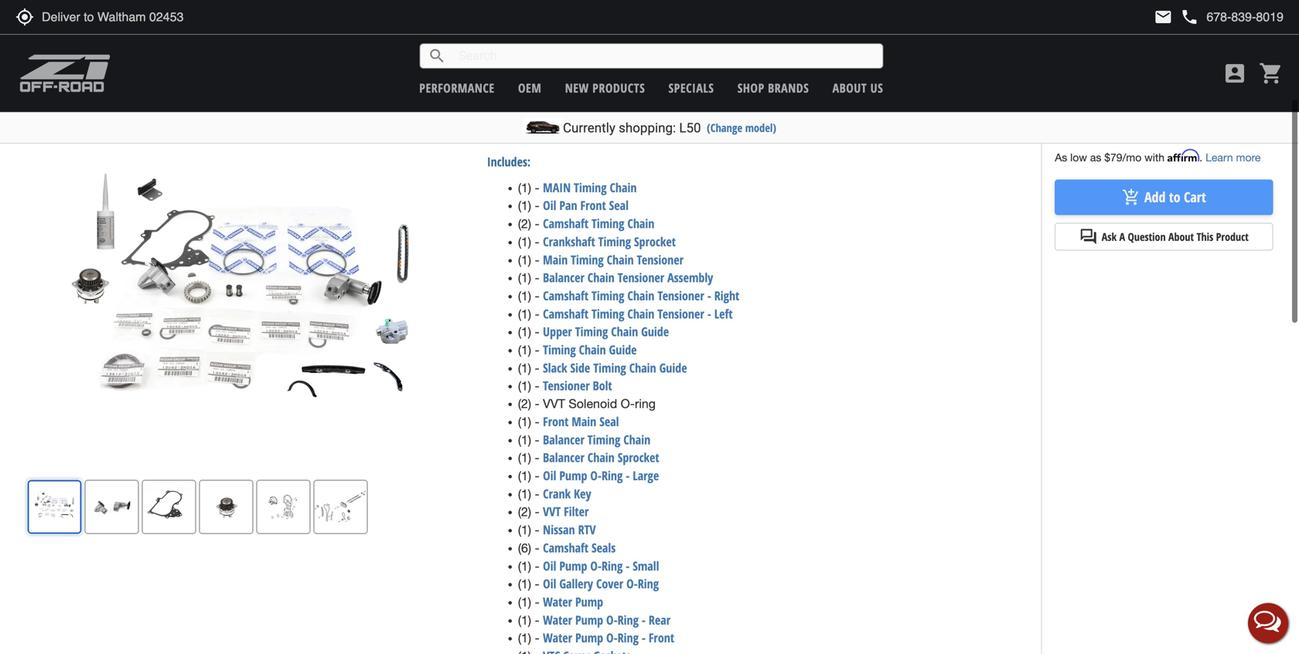 Task type: vqa. For each thing, say whether or not it's contained in the screenshot.
Vvt
yes



Task type: describe. For each thing, give the bounding box(es) containing it.
rings
[[918, 94, 945, 108]]

bolt
[[593, 378, 612, 395]]

currently
[[563, 120, 615, 136]]

as low as $79 /mo with affirm . learn more
[[1055, 149, 1261, 164]]

~100k
[[750, 129, 785, 144]]

cover.
[[564, 112, 597, 126]]

this inside question_answer ask a question about this product
[[1197, 230, 1213, 244]]

0 horizontal spatial timing
[[526, 112, 560, 126]]

timing up crankshaft timing sprocket link
[[591, 215, 624, 232]]

pump down oil gallery cover o-ring link
[[575, 594, 603, 611]]

3 (2) from the top
[[518, 505, 531, 520]]

ring up water pump o-ring - front link on the bottom of the page
[[618, 612, 639, 629]]

2 oil from the top
[[543, 468, 556, 484]]

mail
[[1154, 8, 1173, 26]]

.
[[1200, 151, 1203, 164]]

components,
[[815, 94, 887, 108]]

0 horizontal spatial main
[[543, 252, 568, 268]]

chain up balancer chain tensioner assembly link
[[607, 252, 634, 268]]

2 horizontal spatial front
[[649, 630, 674, 647]]

my_location
[[15, 8, 34, 26]]

crankshaft
[[543, 233, 595, 250]]

pan
[[559, 197, 577, 214]]

pump up crank key link
[[559, 468, 587, 484]]

0 vertical spatial sprocket
[[634, 233, 676, 250]]

0 horizontal spatial your
[[542, 94, 566, 108]]

low
[[1070, 151, 1087, 164]]

question_answer ask a question about this product
[[1079, 228, 1249, 246]]

0 vertical spatial is
[[666, 76, 675, 91]]

pump up "gallery"
[[559, 558, 587, 575]]

a
[[1119, 230, 1125, 244]]

timing down crankshaft
[[571, 252, 604, 268]]

11 (1) from the top
[[518, 379, 531, 394]]

2 vertical spatial your
[[758, 112, 782, 126]]

slack side timing chain guide link
[[543, 360, 687, 376]]

o- down water pump o-ring - rear link
[[606, 630, 618, 647]]

oem up the
[[518, 80, 542, 96]]

oil gallery cover o-ring link
[[543, 576, 659, 593]]

o-
[[906, 94, 918, 108]]

filter
[[564, 504, 589, 521]]

18 (1) from the top
[[518, 560, 531, 574]]

timing up main timing chain tensioner link
[[598, 233, 631, 250]]

16 (1) from the top
[[518, 487, 531, 502]]

o- right cover on the bottom left of page
[[626, 576, 638, 593]]

crankshaft timing sprocket link
[[543, 233, 676, 250]]

another
[[705, 129, 747, 144]]

0 vertical spatial front
[[580, 197, 606, 214]]

chain up side
[[579, 342, 606, 358]]

0 vertical spatial you
[[668, 112, 688, 126]]

9 (1) from the top
[[518, 343, 531, 358]]

add_shopping_cart add to cart
[[1122, 188, 1206, 207]]

2 vertical spatial guide
[[659, 360, 687, 376]]

1 horizontal spatial and
[[949, 94, 970, 108]]

product
[[1216, 230, 1249, 244]]

timing down balancer chain tensioner assembly link
[[591, 288, 624, 304]]

chain down ring
[[623, 432, 650, 448]]

upper timing chain guide link
[[543, 324, 669, 340]]

l50
[[679, 120, 701, 136]]

ring up cover on the bottom left of page
[[602, 558, 623, 575]]

oil pump o-ring - large link
[[543, 468, 659, 484]]

camshaft seals link
[[543, 540, 616, 557]]

as
[[1055, 151, 1067, 164]]

the
[[505, 112, 523, 126]]

timing up timing chain guide link
[[575, 324, 608, 340]]

chain up camshaft timing chain tensioner - left link
[[627, 288, 654, 304]]

2 vvt from the top
[[543, 504, 561, 521]]

0 vertical spatial kit
[[670, 94, 683, 108]]

right
[[714, 288, 739, 304]]

products
[[592, 80, 645, 96]]

o- right solenoid
[[621, 397, 635, 411]]

7 (1) from the top
[[518, 307, 531, 322]]

nissan inside '(1) - main timing chain (1) - oil pan front seal (2) - camshaft timing chain (1) - crankshaft timing sprocket (1) - main timing chain tensioner (1) - balancer chain tensioner assembly (1) - camshaft timing chain tensioner - right (1) - camshaft timing chain tensioner - left (1) - upper timing chain guide (1) - timing chain guide (1) - slack side timing chain guide (1) - tensioner bolt (2) - vvt solenoid o-ring (1) - front main seal (1) - balancer timing chain (1) - balancer chain sprocket (1) - oil pump o-ring - large (1) - crank key (2) - vvt filter (1) - nissan rtv (6) - camshaft seals (1) - oil pump o-ring - small (1) - oil gallery cover o-ring (1) - water pump (1) - water pump o-ring - rear (1) - water pump o-ring - front'
[[543, 522, 575, 539]]

learn
[[1206, 151, 1233, 164]]

100k+
[[865, 76, 900, 91]]

0 vertical spatial with
[[751, 94, 774, 108]]

small
[[633, 558, 659, 575]]

performance
[[419, 80, 495, 96]]

refresh
[[796, 76, 834, 91]]

1 vertical spatial guide
[[609, 342, 637, 358]]

question_answer
[[1079, 228, 1098, 246]]

gallery
[[559, 576, 593, 593]]

performance link
[[419, 80, 495, 96]]

0 vertical spatial guide
[[641, 324, 669, 340]]

build.
[[610, 94, 641, 108]]

o- up water pump o-ring - front link on the bottom of the page
[[606, 612, 618, 629]]

z1 motorsports logo image
[[19, 54, 111, 93]]

1 balancer from the top
[[543, 270, 584, 286]]

left
[[714, 306, 733, 322]]

all
[[891, 94, 903, 108]]

cart
[[1184, 188, 1206, 207]]

components
[[944, 112, 1014, 126]]

us
[[870, 80, 883, 96]]

14 (1) from the top
[[518, 451, 531, 466]]

front main seal link
[[543, 414, 619, 430]]

timing down upper
[[543, 342, 576, 358]]

ring down 'balancer chain sprocket' link
[[602, 468, 623, 484]]

service
[[715, 112, 754, 126]]

timing up upper timing chain guide link
[[591, 306, 624, 322]]

0 horizontal spatial kit
[[652, 112, 665, 126]]

shop brands
[[737, 80, 809, 96]]

master
[[565, 76, 603, 91]]

1 horizontal spatial this
[[644, 94, 667, 108]]

includes:
[[487, 154, 531, 170]]

shop
[[737, 80, 764, 96]]

timing up 'balancer chain sprocket' link
[[588, 432, 620, 448]]

chain up oil pan front seal link
[[610, 179, 637, 196]]

water pump link
[[543, 594, 603, 611]]

12 (1) from the top
[[518, 415, 531, 429]]

new
[[565, 80, 589, 96]]

key
[[574, 486, 591, 502]]

balancer timing chain link
[[543, 432, 650, 448]]

(6)
[[518, 542, 531, 556]]

timing inside this vq35dd master timing kit is oem nissan parts to refresh your 100k+ mile engine or complete your engine build. this kit is available with timing components, all o-rings and seals for the timing cover. with this kit you can service your entire front cover and timing components with oem parts to ensure they last you another ~100k miles.
[[607, 76, 644, 91]]

for
[[487, 112, 502, 126]]

camshaft timing chain link
[[543, 215, 654, 232]]

seals
[[591, 540, 616, 557]]

ensure
[[591, 129, 628, 144]]

specials
[[668, 80, 714, 96]]

specials link
[[668, 80, 714, 96]]

2 (1) from the top
[[518, 199, 531, 213]]

currently shopping: l50 (change model)
[[563, 120, 776, 136]]

1 (1) from the top
[[518, 181, 531, 195]]

oem up available at the top right of the page
[[678, 76, 706, 91]]

(change model) link
[[707, 120, 776, 135]]

add
[[1144, 188, 1166, 207]]

phone link
[[1180, 8, 1284, 26]]

water pump o-ring - front link
[[543, 630, 674, 647]]

1 water from the top
[[543, 594, 572, 611]]

15 (1) from the top
[[518, 469, 531, 484]]

1 vertical spatial and
[[883, 112, 904, 126]]

8 (1) from the top
[[518, 325, 531, 340]]

crank
[[543, 486, 571, 502]]

5 (1) from the top
[[518, 271, 531, 285]]

rear
[[649, 612, 670, 629]]

chain up oil pump o-ring - large link
[[588, 450, 615, 466]]

/mo
[[1122, 151, 1141, 164]]

can
[[692, 112, 712, 126]]

chain up ring
[[629, 360, 656, 376]]

1 vertical spatial is
[[687, 94, 696, 108]]

camshaft timing chain tensioner - left link
[[543, 306, 733, 322]]

0 horizontal spatial to
[[576, 129, 587, 144]]

kit
[[647, 76, 662, 91]]

ring down small
[[638, 576, 659, 593]]



Task type: locate. For each thing, give the bounding box(es) containing it.
solenoid
[[569, 397, 617, 411]]

(1) - main timing chain (1) - oil pan front seal (2) - camshaft timing chain (1) - crankshaft timing sprocket (1) - main timing chain tensioner (1) - balancer chain tensioner assembly (1) - camshaft timing chain tensioner - right (1) - camshaft timing chain tensioner - left (1) - upper timing chain guide (1) - timing chain guide (1) - slack side timing chain guide (1) - tensioner bolt (2) - vvt solenoid o-ring (1) - front main seal (1) - balancer timing chain (1) - balancer chain sprocket (1) - oil pump o-ring - large (1) - crank key (2) - vvt filter (1) - nissan rtv (6) - camshaft seals (1) - oil pump o-ring - small (1) - oil gallery cover o-ring (1) - water pump (1) - water pump o-ring - rear (1) - water pump o-ring - front
[[518, 179, 739, 647]]

or
[[970, 76, 981, 91]]

0 horizontal spatial engine
[[570, 94, 607, 108]]

3 camshaft from the top
[[543, 306, 588, 322]]

17 (1) from the top
[[518, 524, 531, 538]]

and
[[949, 94, 970, 108], [883, 112, 904, 126]]

more
[[1236, 151, 1261, 164]]

seals
[[973, 94, 1002, 108]]

to
[[782, 76, 793, 91], [576, 129, 587, 144], [1169, 188, 1180, 207]]

timing
[[607, 76, 644, 91], [574, 179, 607, 196], [591, 215, 624, 232], [598, 233, 631, 250], [571, 252, 604, 268], [591, 288, 624, 304], [591, 306, 624, 322], [575, 324, 608, 340], [543, 342, 576, 358], [593, 360, 626, 376], [588, 432, 620, 448]]

1 vertical spatial parts
[[545, 129, 573, 144]]

with down "for"
[[487, 129, 510, 144]]

oil left pan
[[543, 197, 556, 214]]

Search search field
[[446, 44, 882, 68]]

with up model)
[[751, 94, 774, 108]]

vq35dd
[[513, 76, 562, 91]]

1 vvt from the top
[[543, 397, 565, 411]]

1 vertical spatial main
[[572, 414, 596, 430]]

1 (2) from the top
[[518, 217, 531, 231]]

$1,255.35
[[1086, 86, 1156, 111]]

(2) left solenoid
[[518, 397, 531, 411]]

camshaft
[[543, 215, 588, 232], [543, 288, 588, 304], [543, 306, 588, 322], [543, 540, 588, 557]]

timing up bolt
[[593, 360, 626, 376]]

2 horizontal spatial this
[[1197, 230, 1213, 244]]

model)
[[745, 120, 776, 135]]

0 vertical spatial parts
[[750, 76, 778, 91]]

(2)
[[518, 217, 531, 231], [518, 397, 531, 411], [518, 505, 531, 520]]

1 horizontal spatial is
[[687, 94, 696, 108]]

2 horizontal spatial timing
[[907, 112, 941, 126]]

chain
[[610, 179, 637, 196], [627, 215, 654, 232], [607, 252, 634, 268], [588, 270, 615, 286], [627, 288, 654, 304], [627, 306, 654, 322], [611, 324, 638, 340], [579, 342, 606, 358], [629, 360, 656, 376], [623, 432, 650, 448], [588, 450, 615, 466]]

2 vertical spatial balancer
[[543, 450, 584, 466]]

engine down 'master'
[[570, 94, 607, 108]]

new products
[[565, 80, 645, 96]]

learn more link
[[1206, 151, 1261, 164]]

and down or
[[949, 94, 970, 108]]

shop brands link
[[737, 80, 809, 96]]

this left "product"
[[1197, 230, 1213, 244]]

1 vertical spatial front
[[543, 414, 569, 430]]

upper
[[543, 324, 572, 340]]

1 horizontal spatial with
[[751, 94, 774, 108]]

is up can
[[687, 94, 696, 108]]

front down the main timing chain link
[[580, 197, 606, 214]]

about
[[832, 80, 867, 96], [1168, 230, 1194, 244]]

timing right the
[[526, 112, 560, 126]]

oil pump o-ring - small link
[[543, 558, 659, 575]]

phone
[[1180, 8, 1199, 26]]

sprocket
[[634, 233, 676, 250], [618, 450, 659, 466]]

chain down camshaft timing chain tensioner - left link
[[611, 324, 638, 340]]

2 vertical spatial (2)
[[518, 505, 531, 520]]

1 horizontal spatial about
[[1168, 230, 1194, 244]]

1 horizontal spatial parts
[[750, 76, 778, 91]]

(2) down includes:
[[518, 217, 531, 231]]

2 vertical spatial water
[[543, 630, 572, 647]]

3 water from the top
[[543, 630, 572, 647]]

affirm
[[1168, 149, 1200, 163]]

oil pan front seal link
[[543, 197, 629, 214]]

with
[[751, 94, 774, 108], [487, 129, 510, 144], [1144, 151, 1165, 164]]

last
[[658, 129, 678, 144]]

1 vertical spatial kit
[[652, 112, 665, 126]]

timing up 'entire'
[[777, 94, 811, 108]]

ring down water pump o-ring - rear link
[[618, 630, 639, 647]]

to right add
[[1169, 188, 1180, 207]]

main timing chain link
[[543, 179, 637, 196]]

0 vertical spatial seal
[[609, 197, 629, 214]]

question
[[1128, 230, 1166, 244]]

0 horizontal spatial and
[[883, 112, 904, 126]]

mail link
[[1154, 8, 1173, 26]]

(2) up "(6)" at the left of page
[[518, 505, 531, 520]]

1 vertical spatial your
[[542, 94, 566, 108]]

nissan down vvt filter link
[[543, 522, 575, 539]]

front down rear
[[649, 630, 674, 647]]

mail phone
[[1154, 8, 1199, 26]]

vvt down crank
[[543, 504, 561, 521]]

balancer chain sprocket link
[[543, 450, 659, 466]]

1 vertical spatial sprocket
[[618, 450, 659, 466]]

cover
[[596, 576, 623, 593]]

you up 'last'
[[668, 112, 688, 126]]

this
[[487, 76, 510, 91], [644, 94, 667, 108], [1197, 230, 1213, 244]]

1 vertical spatial you
[[681, 129, 701, 144]]

sprocket up balancer chain tensioner assembly link
[[634, 233, 676, 250]]

vvt down the tensioner bolt 'link'
[[543, 397, 565, 411]]

1 vertical spatial nissan
[[543, 522, 575, 539]]

vvt
[[543, 397, 565, 411], [543, 504, 561, 521]]

0 vertical spatial engine
[[929, 76, 966, 91]]

timing up oil pan front seal link
[[574, 179, 607, 196]]

21 (1) from the top
[[518, 614, 531, 628]]

side
[[570, 360, 590, 376]]

about inside question_answer ask a question about this product
[[1168, 230, 1194, 244]]

0 vertical spatial main
[[543, 252, 568, 268]]

nissan
[[709, 76, 747, 91], [543, 522, 575, 539]]

balancer
[[543, 270, 584, 286], [543, 432, 584, 448], [543, 450, 584, 466]]

0 vertical spatial and
[[949, 94, 970, 108]]

this up complete at the left
[[487, 76, 510, 91]]

search
[[428, 47, 446, 65]]

oil left "gallery"
[[543, 576, 556, 593]]

with right /mo
[[1144, 151, 1165, 164]]

1 vertical spatial about
[[1168, 230, 1194, 244]]

pump down water pump link
[[575, 612, 603, 629]]

you down can
[[681, 129, 701, 144]]

oem down the
[[513, 129, 541, 144]]

assembly
[[667, 270, 713, 286]]

balancer down crankshaft
[[543, 270, 584, 286]]

0 vertical spatial balancer
[[543, 270, 584, 286]]

o- down 'balancer chain sprocket' link
[[590, 468, 602, 484]]

4 camshaft from the top
[[543, 540, 588, 557]]

account_box link
[[1219, 61, 1251, 86]]

1 horizontal spatial main
[[572, 414, 596, 430]]

oem link
[[518, 80, 542, 96]]

your up components,
[[837, 76, 862, 91]]

3 (1) from the top
[[518, 235, 531, 249]]

your up "~100k"
[[758, 112, 782, 126]]

1 camshaft from the top
[[543, 215, 588, 232]]

1 horizontal spatial nissan
[[709, 76, 747, 91]]

3 oil from the top
[[543, 558, 556, 575]]

2 horizontal spatial your
[[837, 76, 862, 91]]

3 balancer from the top
[[543, 450, 584, 466]]

1 horizontal spatial front
[[580, 197, 606, 214]]

new products link
[[565, 80, 645, 96]]

1 vertical spatial vvt
[[543, 504, 561, 521]]

pump down water pump o-ring - rear link
[[575, 630, 603, 647]]

0 horizontal spatial parts
[[545, 129, 573, 144]]

1 horizontal spatial to
[[782, 76, 793, 91]]

this vq35dd master timing kit is oem nissan parts to refresh your 100k+ mile engine or complete your engine build. this kit is available with timing components, all o-rings and seals for the timing cover. with this kit you can service your entire front cover and timing components with oem parts to ensure they last you another ~100k miles.
[[487, 76, 1014, 144]]

$79
[[1104, 151, 1122, 164]]

0 vertical spatial to
[[782, 76, 793, 91]]

ring
[[602, 468, 623, 484], [602, 558, 623, 575], [638, 576, 659, 593], [618, 612, 639, 629], [618, 630, 639, 647]]

is right kit
[[666, 76, 675, 91]]

cover
[[849, 112, 879, 126]]

they
[[631, 129, 655, 144]]

balancer chain tensioner assembly link
[[543, 270, 713, 286]]

1 horizontal spatial kit
[[670, 94, 683, 108]]

mile
[[903, 76, 926, 91]]

1 vertical spatial water
[[543, 612, 572, 629]]

entire
[[786, 112, 816, 126]]

main down crankshaft
[[543, 252, 568, 268]]

parts
[[750, 76, 778, 91], [545, 129, 573, 144]]

chain down main timing chain tensioner link
[[588, 270, 615, 286]]

to down 'cover.' at top left
[[576, 129, 587, 144]]

2 vertical spatial this
[[1197, 230, 1213, 244]]

0 vertical spatial vvt
[[543, 397, 565, 411]]

0 vertical spatial (2)
[[518, 217, 531, 231]]

2 (2) from the top
[[518, 397, 531, 411]]

0 horizontal spatial about
[[832, 80, 867, 96]]

1 horizontal spatial timing
[[777, 94, 811, 108]]

0 vertical spatial nissan
[[709, 76, 747, 91]]

kit up currently shopping: l50 (change model) at top
[[670, 94, 683, 108]]

about right question
[[1168, 230, 1194, 244]]

slack
[[543, 360, 567, 376]]

2 vertical spatial with
[[1144, 151, 1165, 164]]

0 horizontal spatial is
[[666, 76, 675, 91]]

2 horizontal spatial to
[[1169, 188, 1180, 207]]

0 vertical spatial your
[[837, 76, 862, 91]]

kit right this
[[652, 112, 665, 126]]

water pump o-ring - rear link
[[543, 612, 670, 629]]

about us link
[[832, 80, 883, 96]]

2 camshaft from the top
[[543, 288, 588, 304]]

1 vertical spatial (2)
[[518, 397, 531, 411]]

1 oil from the top
[[543, 197, 556, 214]]

ask
[[1102, 230, 1117, 244]]

shopping_cart link
[[1255, 61, 1284, 86]]

tensioner
[[637, 252, 684, 268], [618, 270, 664, 286], [658, 288, 704, 304], [658, 306, 704, 322], [543, 378, 590, 395]]

about us
[[832, 80, 883, 96]]

2 water from the top
[[543, 612, 572, 629]]

1 horizontal spatial your
[[758, 112, 782, 126]]

timing up "build."
[[607, 76, 644, 91]]

10 (1) from the top
[[518, 361, 531, 376]]

timing down rings
[[907, 112, 941, 126]]

22 (1) from the top
[[518, 632, 531, 646]]

this down kit
[[644, 94, 667, 108]]

0 horizontal spatial this
[[487, 76, 510, 91]]

as
[[1090, 151, 1101, 164]]

balancer up crank key link
[[543, 450, 584, 466]]

to left refresh
[[782, 76, 793, 91]]

0 vertical spatial water
[[543, 594, 572, 611]]

sprocket up large
[[618, 450, 659, 466]]

2 vertical spatial to
[[1169, 188, 1180, 207]]

nissan up available at the top right of the page
[[709, 76, 747, 91]]

1 vertical spatial to
[[576, 129, 587, 144]]

0 horizontal spatial with
[[487, 129, 510, 144]]

with inside 'as low as $79 /mo with affirm . learn more'
[[1144, 151, 1165, 164]]

o-
[[621, 397, 635, 411], [590, 468, 602, 484], [590, 558, 602, 575], [626, 576, 638, 593], [606, 612, 618, 629], [606, 630, 618, 647]]

crank key link
[[543, 486, 591, 502]]

2 horizontal spatial with
[[1144, 151, 1165, 164]]

20 (1) from the top
[[518, 596, 531, 610]]

about left us
[[832, 80, 867, 96]]

4 (1) from the top
[[518, 253, 531, 267]]

0 vertical spatial this
[[487, 76, 510, 91]]

1 vertical spatial balancer
[[543, 432, 584, 448]]

and down all
[[883, 112, 904, 126]]

seal
[[609, 197, 629, 214], [599, 414, 619, 430]]

1 horizontal spatial engine
[[929, 76, 966, 91]]

6 (1) from the top
[[518, 289, 531, 303]]

chain up crankshaft timing sprocket link
[[627, 215, 654, 232]]

available
[[699, 94, 748, 108]]

engine up rings
[[929, 76, 966, 91]]

balancer down front main seal link
[[543, 432, 584, 448]]

oil
[[543, 197, 556, 214], [543, 468, 556, 484], [543, 558, 556, 575], [543, 576, 556, 593]]

2 vertical spatial front
[[649, 630, 674, 647]]

oil down camshaft seals "link"
[[543, 558, 556, 575]]

front down the tensioner bolt 'link'
[[543, 414, 569, 430]]

seal up balancer timing chain link
[[599, 414, 619, 430]]

seal up camshaft timing chain link
[[609, 197, 629, 214]]

1 vertical spatial with
[[487, 129, 510, 144]]

shopping:
[[619, 120, 676, 136]]

19 (1) from the top
[[518, 578, 531, 592]]

13 (1) from the top
[[518, 433, 531, 448]]

1 vertical spatial seal
[[599, 414, 619, 430]]

o- up oil gallery cover o-ring link
[[590, 558, 602, 575]]

1 vertical spatial engine
[[570, 94, 607, 108]]

your down vq35dd
[[542, 94, 566, 108]]

2 balancer from the top
[[543, 432, 584, 448]]

main down solenoid
[[572, 414, 596, 430]]

rtv
[[578, 522, 596, 539]]

4 oil from the top
[[543, 576, 556, 593]]

0 horizontal spatial nissan
[[543, 522, 575, 539]]

nissan inside this vq35dd master timing kit is oem nissan parts to refresh your 100k+ mile engine or complete your engine build. this kit is available with timing components, all o-rings and seals for the timing cover. with this kit you can service your entire front cover and timing components with oem parts to ensure they last you another ~100k miles.
[[709, 76, 747, 91]]

oil up crank
[[543, 468, 556, 484]]

1 vertical spatial this
[[644, 94, 667, 108]]

chain down camshaft timing chain tensioner - right 'link'
[[627, 306, 654, 322]]

0 horizontal spatial front
[[543, 414, 569, 430]]

0 vertical spatial about
[[832, 80, 867, 96]]



